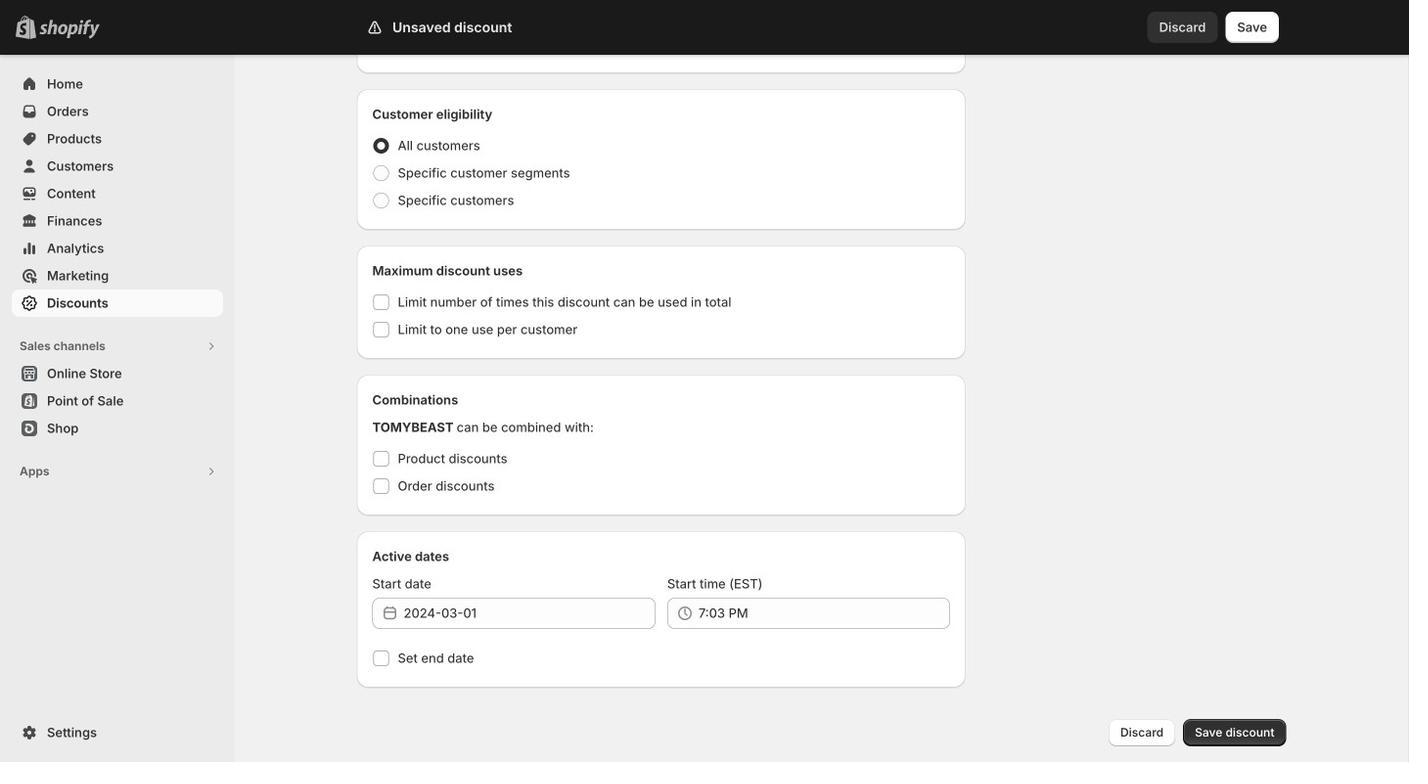 Task type: describe. For each thing, give the bounding box(es) containing it.
YYYY-MM-DD text field
[[404, 598, 656, 629]]

Enter time text field
[[699, 598, 951, 629]]



Task type: vqa. For each thing, say whether or not it's contained in the screenshot.
the left customers
no



Task type: locate. For each thing, give the bounding box(es) containing it.
shopify image
[[39, 19, 100, 39]]



